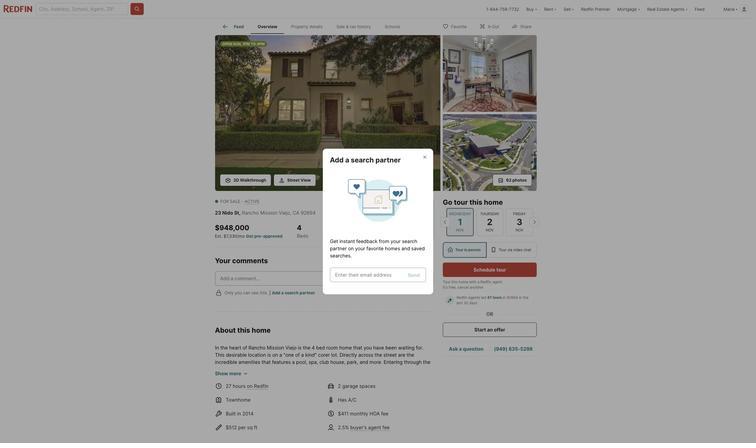 Task type: locate. For each thing, give the bounding box(es) containing it.
rancho for ,
[[242, 210, 259, 216]]

tour for go
[[454, 198, 468, 207]]

0 vertical spatial fan,
[[401, 374, 409, 380]]

0 horizontal spatial tour
[[454, 198, 468, 207]]

mission for is
[[267, 345, 284, 351]]

mission up approved
[[260, 210, 277, 216]]

and left saved
[[401, 246, 410, 252]]

get inside $948,000 est. $7,330 /mo get pre-approved
[[246, 234, 253, 239]]

1 vertical spatial 4
[[312, 345, 315, 351]]

per
[[238, 425, 246, 431]]

1 horizontal spatial partner
[[330, 246, 347, 252]]

0 vertical spatial feed
[[695, 6, 705, 12]]

and up kitchen
[[231, 381, 240, 387]]

2 left quartz
[[338, 383, 341, 389]]

1 horizontal spatial room
[[383, 417, 395, 423]]

(949) 835-5298 link
[[494, 346, 533, 352]]

0 horizontal spatial this
[[237, 326, 250, 335]]

overview tab
[[251, 20, 284, 34]]

fee
[[381, 411, 388, 417], [382, 425, 390, 431]]

fan, down home. at the bottom of the page
[[401, 374, 409, 380]]

3
[[516, 217, 522, 227], [323, 224, 327, 232]]

park,
[[347, 359, 358, 365]]

you
[[235, 290, 242, 296], [364, 345, 372, 351], [240, 367, 248, 373]]

premier
[[595, 6, 610, 12]]

all down leads
[[280, 403, 285, 409]]

in the last 30 days
[[456, 296, 529, 305]]

2
[[487, 217, 492, 227], [338, 383, 341, 389]]

1 horizontal spatial 92694
[[507, 296, 518, 300]]

0 horizontal spatial feed
[[234, 24, 244, 29]]

thursday 2 nov
[[480, 212, 499, 233]]

0 vertical spatial views
[[388, 410, 401, 416]]

1 vertical spatial fee
[[382, 425, 390, 431]]

1 vertical spatial bathroom
[[289, 417, 311, 423]]

all
[[280, 403, 285, 409], [254, 424, 259, 430], [318, 431, 323, 437]]

the down walk
[[251, 439, 259, 443]]

, down for sale - active
[[239, 210, 241, 216]]

1 horizontal spatial custom
[[411, 374, 428, 380]]

sale & tax history tab
[[329, 20, 378, 34]]

1 vertical spatial views
[[417, 431, 430, 437]]

homes
[[385, 246, 400, 252]]

dining
[[293, 381, 307, 387]]

pre-
[[254, 234, 263, 239]]

1 vertical spatial 2
[[338, 383, 341, 389]]

and up being on the bottom of the page
[[360, 359, 368, 365]]

nov inside wednesday 1 nov
[[456, 228, 464, 233]]

on left "one at the bottom left of page
[[272, 352, 278, 358]]

in
[[464, 248, 467, 252], [503, 296, 506, 300], [519, 296, 522, 300], [262, 410, 266, 416], [237, 411, 241, 417], [268, 431, 272, 437]]

0 horizontal spatial nov
[[456, 228, 464, 233]]

feed button
[[691, 0, 720, 18]]

of up pool,
[[295, 352, 300, 358]]

all right for
[[254, 424, 259, 430]]

the down "sinks."
[[347, 424, 356, 430]]

$512
[[226, 425, 237, 431]]

1 vertical spatial ceiling
[[231, 431, 245, 437]]

2 horizontal spatial partner
[[376, 156, 401, 164]]

1 nov from the left
[[456, 228, 464, 233]]

baths
[[323, 233, 336, 239]]

Add a comment... text field
[[220, 275, 394, 282]]

1 horizontal spatial 3
[[516, 217, 522, 227]]

this for tour this home with a redfin agent.
[[451, 280, 458, 284]]

1 horizontal spatial full
[[400, 403, 407, 409]]

favorite
[[366, 246, 384, 252]]

fee right hoa
[[381, 411, 388, 417]]

bedrooms
[[335, 410, 357, 416]]

4 up beds
[[297, 224, 302, 232]]

0 vertical spatial viejo
[[279, 210, 290, 216]]

hoa
[[370, 411, 380, 417]]

lighting
[[328, 367, 345, 373]]

the down lighting
[[336, 374, 345, 380]]

0 horizontal spatial downstairs
[[274, 374, 299, 380]]

large
[[328, 388, 340, 394], [338, 395, 349, 401], [413, 417, 424, 423]]

waiting
[[398, 345, 415, 351]]

list box
[[443, 242, 537, 258]]

about this home
[[215, 326, 271, 335]]

across
[[358, 352, 373, 358]]

custom up sinks
[[352, 431, 369, 437]]

1 vertical spatial large
[[338, 395, 349, 401]]

3 up baths
[[323, 224, 327, 232]]

your up homes
[[391, 239, 401, 245]]

master down 'windows'
[[288, 439, 304, 443]]

bathroom down seating
[[408, 403, 430, 409]]

large down quartz
[[338, 395, 349, 401]]

1 horizontal spatial from
[[379, 239, 389, 245]]

views down yard
[[388, 410, 401, 416]]

0 horizontal spatial master
[[288, 439, 304, 443]]

1 vertical spatial mission
[[267, 345, 284, 351]]

tour this home with a redfin agent.
[[443, 280, 503, 284]]

mission up "one at the bottom left of page
[[267, 345, 284, 351]]

your
[[391, 239, 401, 245], [355, 246, 365, 252], [287, 403, 297, 409], [261, 424, 271, 430]]

0 vertical spatial double
[[324, 417, 339, 423]]

fee right agent
[[382, 425, 390, 431]]

nov inside the thursday 2 nov
[[486, 228, 494, 233]]

blinds, down flooring
[[215, 381, 230, 387]]

62 photos button
[[493, 174, 532, 186]]

views
[[388, 410, 401, 416], [417, 431, 430, 437]]

walkthrough
[[240, 178, 266, 183]]

1 horizontal spatial ,
[[290, 210, 291, 216]]

see.
[[418, 424, 427, 430]]

1 horizontal spatial blinds,
[[370, 431, 385, 437]]

offer
[[494, 327, 505, 333]]

3 down friday
[[516, 217, 522, 227]]

on redfin link
[[247, 383, 268, 389]]

23 nido st , rancho mission viejo , ca 92694
[[215, 210, 316, 216]]

0 vertical spatial fee
[[381, 411, 388, 417]]

only you can see this.
[[225, 290, 268, 296]]

3 nov from the left
[[515, 228, 523, 233]]

tab list
[[215, 18, 412, 34]]

tab list containing feed
[[215, 18, 412, 34]]

2 vertical spatial you
[[240, 367, 248, 373]]

4 inside 4 beds
[[297, 224, 302, 232]]

tour for tour via video chat
[[499, 248, 506, 252]]

your down leads
[[287, 403, 297, 409]]

tour up it's on the right
[[443, 280, 450, 284]]

thursday
[[480, 212, 499, 216]]

in inside 'option'
[[464, 248, 467, 252]]

1 vertical spatial master
[[288, 439, 304, 443]]

with down upper
[[313, 417, 322, 423]]

None button
[[446, 208, 474, 236], [476, 208, 503, 236], [506, 208, 533, 236], [446, 208, 474, 236], [476, 208, 503, 236], [506, 208, 533, 236]]

0 vertical spatial from
[[379, 239, 389, 245]]

nov down friday
[[515, 228, 523, 233]]

favorite button
[[438, 20, 472, 32]]

ceiling up hillsides.
[[231, 431, 245, 437]]

1 horizontal spatial nov
[[486, 228, 494, 233]]

this up thursday
[[469, 198, 482, 207]]

of right heart in the left bottom of the page
[[243, 345, 247, 351]]

needs
[[272, 424, 286, 430]]

resort
[[261, 439, 274, 443]]

1 horizontal spatial walk-
[[381, 439, 394, 443]]

2 horizontal spatial nov
[[515, 228, 523, 233]]

tour inside button
[[496, 267, 506, 273]]

1 horizontal spatial ceiling
[[385, 374, 400, 380]]

map entry image
[[393, 198, 433, 238]]

all up bathroom
[[318, 431, 323, 437]]

47
[[487, 296, 492, 300]]

on
[[348, 246, 354, 252], [272, 352, 278, 358], [247, 383, 253, 389], [311, 431, 317, 437]]

street view
[[287, 178, 311, 183]]

this right about at the bottom left of page
[[237, 326, 250, 335]]

on inside get instant feedback from your search partner on your favorite homes and saved searches.
[[348, 246, 354, 252]]

for.
[[416, 345, 423, 351]]

and inside get instant feedback from your search partner on your favorite homes and saved searches.
[[401, 246, 410, 252]]

0 horizontal spatial 4
[[297, 224, 302, 232]]

full up needs
[[281, 417, 288, 423]]

natural
[[311, 367, 327, 373]]

0 horizontal spatial all
[[254, 424, 259, 430]]

list box containing tour in person
[[443, 242, 537, 258]]

room
[[308, 381, 321, 387]]

1 vertical spatial feed
[[234, 24, 244, 29]]

top.
[[337, 424, 346, 430]]

0 vertical spatial bathroom
[[408, 403, 430, 409]]

yard.
[[361, 395, 373, 401]]

3d
[[233, 178, 239, 183]]

0 horizontal spatial tour
[[443, 280, 450, 284]]

you up the across
[[364, 345, 372, 351]]

nov down 1
[[456, 228, 464, 233]]

view
[[301, 178, 311, 183]]

through
[[404, 359, 422, 365]]

1 horizontal spatial fan,
[[401, 374, 409, 380]]

approved
[[263, 234, 282, 239]]

redfin up "last" on the right of the page
[[456, 296, 467, 300]]

0 horizontal spatial bathroom
[[289, 417, 311, 423]]

fan, down sq on the bottom left of the page
[[247, 431, 255, 437]]

1-
[[486, 6, 490, 12]]

to
[[253, 403, 257, 409]]

0 vertical spatial rancho
[[242, 210, 259, 216]]

rancho up location
[[248, 345, 265, 351]]

townhome
[[226, 397, 251, 403]]

1 vertical spatial blinds,
[[370, 431, 385, 437]]

sale
[[336, 24, 345, 29]]

0 horizontal spatial fan,
[[247, 431, 255, 437]]

redfin up "door" on the left bottom of the page
[[254, 383, 268, 389]]

or
[[486, 311, 493, 317]]

0 vertical spatial tour
[[454, 198, 468, 207]]

the left tile
[[415, 367, 423, 373]]

door,
[[227, 367, 239, 373]]

2 vertical spatial search
[[285, 290, 299, 296]]

cancel
[[457, 285, 469, 290]]

0 vertical spatial search
[[351, 156, 374, 164]]

walk- down to
[[249, 410, 262, 416]]

add a search partner dialog
[[323, 149, 433, 295]]

double down walls,
[[338, 439, 353, 443]]

1 vertical spatial all
[[254, 424, 259, 430]]

large up the extra-
[[328, 388, 340, 394]]

0 horizontal spatial blinds,
[[215, 381, 230, 387]]

23 nido st, rancho mission viejo, ca 92694 image
[[215, 35, 440, 191], [443, 35, 537, 112], [443, 114, 537, 191]]

go tour this home
[[443, 198, 503, 207]]

1 horizontal spatial tour
[[455, 248, 463, 252]]

1 horizontal spatial add
[[330, 156, 344, 164]]

downstairs up bedrooms at the bottom left of the page
[[337, 403, 362, 409]]

this up "free,"
[[451, 280, 458, 284]]

the up space, at bottom left
[[215, 388, 224, 394]]

redfin
[[581, 6, 594, 12], [480, 280, 491, 284], [456, 296, 467, 300], [254, 383, 268, 389]]

sinks.
[[341, 417, 354, 423]]

bathroom down two at left
[[289, 417, 311, 423]]

a inside dialog
[[345, 156, 349, 164]]

bedroom
[[363, 403, 384, 409]]

wednesday
[[449, 212, 471, 216]]

2.5% buyer's agent fee
[[338, 425, 390, 431]]

tour for tour in person
[[455, 248, 463, 252]]

tour up wednesday on the right of the page
[[454, 198, 468, 207]]

mission for ,
[[260, 210, 277, 216]]

lot
[[392, 367, 398, 373]]

double down 'guest'
[[324, 417, 339, 423]]

viejo inside in the heart of rancho mission viejo is the 4 bed room home that you have been waiting for. this desirable location is on a "one of a kind" corer lot. directly across the street are the incredible amenities that features a pool, spa, club house, park, and more. entering through the front door, you will immediately notice the natural lighting from being a corner lot home. the tile flooring is throughout the downstairs common areas. the living features a ceiling fan, custom blinds, and recessed lighting. the dining room table is located directly beside the staircase. the kitchen features stainless steel appliances, a large quartz island, ample amount of cabinet space, and a sliding door that leads out into the extra-large side yard. the yard features seating space and more to entertain all your guest. there is a downstairs bedroom with a full bathroom that features a walk-in shower. the two upper guest bedrooms both feature views of the surrounding hills and share a full bathroom with double sinks. the laundry room is very large with cabinets for all your needs and a folding counter top. the master bedroom is a must see. with a ceiling fan, walk in closet, windows on all three walls, custom blinds, and beautiful views of the hillsides. the resort style master bathroom has double sinks and a walk-i
[[285, 345, 297, 351]]

1 vertical spatial from
[[346, 367, 357, 373]]

is left very
[[396, 417, 400, 423]]

nov inside the friday 3 nov
[[515, 228, 523, 233]]

viejo left ca
[[279, 210, 290, 216]]

1 horizontal spatial search
[[351, 156, 374, 164]]

2 down thursday
[[487, 217, 492, 227]]

history
[[357, 24, 371, 29]]

4 left bed at the bottom
[[312, 345, 315, 351]]

tour inside option
[[499, 248, 506, 252]]

from up homes
[[379, 239, 389, 245]]

0 horizontal spatial search
[[285, 290, 299, 296]]

viejo
[[279, 210, 290, 216], [285, 345, 297, 351]]

1 vertical spatial viejo
[[285, 345, 297, 351]]

0 horizontal spatial 2
[[338, 383, 341, 389]]

1 vertical spatial tour
[[496, 267, 506, 273]]

tour inside 'option'
[[455, 248, 463, 252]]

redfin left "premier"
[[581, 6, 594, 12]]

guest.
[[298, 403, 312, 409]]

|
[[269, 290, 271, 296]]

0 horizontal spatial add
[[272, 290, 280, 296]]

835-
[[508, 346, 520, 352]]

shower.
[[267, 410, 285, 416]]

30
[[464, 301, 468, 305]]

0 horizontal spatial ,
[[239, 210, 241, 216]]

master down laundry
[[357, 424, 373, 430]]

2 vertical spatial this
[[237, 326, 250, 335]]

1 horizontal spatial get
[[330, 239, 338, 245]]

rancho for of
[[248, 345, 265, 351]]

and
[[401, 246, 410, 252], [360, 359, 368, 365], [231, 381, 240, 387], [231, 395, 240, 401], [230, 403, 238, 409], [254, 417, 262, 423], [287, 424, 296, 430], [386, 431, 395, 437], [368, 439, 376, 443]]

space
[[215, 403, 229, 409]]

the up steel
[[282, 381, 291, 387]]

that up the across
[[353, 345, 362, 351]]

2 , from the left
[[290, 210, 291, 216]]

nov down thursday
[[486, 228, 494, 233]]

that
[[353, 345, 362, 351], [262, 359, 271, 365], [273, 395, 282, 401], [215, 410, 224, 416]]

1 horizontal spatial 4
[[312, 345, 315, 351]]

2 nov from the left
[[486, 228, 494, 233]]

via
[[507, 248, 512, 252]]

home up directly
[[339, 345, 352, 351]]

1 horizontal spatial master
[[357, 424, 373, 430]]

1 horizontal spatial this
[[451, 280, 458, 284]]

0 horizontal spatial 3
[[323, 224, 327, 232]]

0 horizontal spatial custom
[[352, 431, 369, 437]]

mission inside in the heart of rancho mission viejo is the 4 bed room home that you have been waiting for. this desirable location is on a "one of a kind" corer lot. directly across the street are the incredible amenities that features a pool, spa, club house, park, and more. entering through the front door, you will immediately notice the natural lighting from being a corner lot home. the tile flooring is throughout the downstairs common areas. the living features a ceiling fan, custom blinds, and recessed lighting. the dining room table is located directly beside the staircase. the kitchen features stainless steel appliances, a large quartz island, ample amount of cabinet space, and a sliding door that leads out into the extra-large side yard. the yard features seating space and more to entertain all your guest. there is a downstairs bedroom with a full bathroom that features a walk-in shower. the two upper guest bedrooms both feature views of the surrounding hills and share a full bathroom with double sinks. the laundry room is very large with cabinets for all your needs and a folding counter top. the master bedroom is a must see. with a ceiling fan, walk in closet, windows on all three walls, custom blinds, and beautiful views of the hillsides. the resort style master bathroom has double sinks and a walk-i
[[267, 345, 284, 351]]

nov for 3
[[515, 228, 523, 233]]

2 horizontal spatial search
[[402, 239, 417, 245]]

the up common
[[302, 367, 310, 373]]

lot.
[[331, 352, 338, 358]]

0 horizontal spatial from
[[346, 367, 357, 373]]

been
[[385, 345, 397, 351]]

the right the tours
[[523, 296, 528, 300]]

agent
[[368, 425, 381, 431]]

2 inside the thursday 2 nov
[[487, 217, 492, 227]]

blinds, down agent
[[370, 431, 385, 437]]

common
[[300, 374, 320, 380]]

full up very
[[400, 403, 407, 409]]

tour left person
[[455, 248, 463, 252]]

and up ft
[[254, 417, 262, 423]]

viejo for ,
[[279, 210, 290, 216]]

3 inside the friday 3 nov
[[516, 217, 522, 227]]

0 vertical spatial walk-
[[249, 410, 262, 416]]

, left ca
[[290, 210, 291, 216]]

rancho inside in the heart of rancho mission viejo is the 4 bed room home that you have been waiting for. this desirable location is on a "one of a kind" corer lot. directly across the street are the incredible amenities that features a pool, spa, club house, park, and more. entering through the front door, you will immediately notice the natural lighting from being a corner lot home. the tile flooring is throughout the downstairs common areas. the living features a ceiling fan, custom blinds, and recessed lighting. the dining room table is located directly beside the staircase. the kitchen features stainless steel appliances, a large quartz island, ample amount of cabinet space, and a sliding door that leads out into the extra-large side yard. the yard features seating space and more to entertain all your guest. there is a downstairs bedroom with a full bathroom that features a walk-in shower. the two upper guest bedrooms both feature views of the surrounding hills and share a full bathroom with double sinks. the laundry room is very large with cabinets for all your needs and a folding counter top. the master bedroom is a must see. with a ceiling fan, walk in closet, windows on all three walls, custom blinds, and beautiful views of the hillsides. the resort style master bathroom has double sinks and a walk-i
[[248, 345, 265, 351]]

from inside get instant feedback from your search partner on your favorite homes and saved searches.
[[379, 239, 389, 245]]

1 , from the left
[[239, 210, 241, 216]]

room up lot.
[[326, 345, 338, 351]]

0 vertical spatial partner
[[376, 156, 401, 164]]

downstairs down notice
[[274, 374, 299, 380]]

with down yard
[[385, 403, 395, 409]]

fan,
[[401, 374, 409, 380], [247, 431, 255, 437]]

tour via video chat option
[[486, 242, 537, 258]]

feed inside "button"
[[695, 6, 705, 12]]

get left instant in the bottom left of the page
[[330, 239, 338, 245]]

on down instant in the bottom left of the page
[[348, 246, 354, 252]]

garage
[[342, 383, 358, 389]]

has
[[328, 439, 336, 443]]

0 vertical spatial downstairs
[[274, 374, 299, 380]]

add
[[330, 156, 344, 164], [272, 290, 280, 296]]

0 horizontal spatial get
[[246, 234, 253, 239]]

table
[[322, 381, 334, 387]]

tour
[[454, 198, 468, 207], [496, 267, 506, 273]]

large up see.
[[413, 417, 424, 423]]

0 vertical spatial 4
[[297, 224, 302, 232]]

1 vertical spatial partner
[[330, 246, 347, 252]]

street
[[287, 178, 300, 183]]

759-
[[500, 6, 509, 12]]

1 vertical spatial room
[[383, 417, 395, 423]]

0 vertical spatial add
[[330, 156, 344, 164]]

corner
[[376, 367, 391, 373]]



Task type: describe. For each thing, give the bounding box(es) containing it.
redfin up anytime
[[480, 280, 491, 284]]

property details tab
[[284, 20, 329, 34]]

friday
[[513, 212, 526, 216]]

0 vertical spatial you
[[235, 290, 242, 296]]

home inside in the heart of rancho mission viejo is the 4 bed room home that you have been waiting for. this desirable location is on a "one of a kind" corer lot. directly across the street are the incredible amenities that features a pool, spa, club house, park, and more. entering through the front door, you will immediately notice the natural lighting from being a corner lot home. the tile flooring is throughout the downstairs common areas. the living features a ceiling fan, custom blinds, and recessed lighting. the dining room table is located directly beside the staircase. the kitchen features stainless steel appliances, a large quartz island, ample amount of cabinet space, and a sliding door that leads out into the extra-large side yard. the yard features seating space and more to entertain all your guest. there is a downstairs bedroom with a full bathroom that features a walk-in shower. the two upper guest bedrooms both feature views of the surrounding hills and share a full bathroom with double sinks. the laundry room is very large with cabinets for all your needs and a folding counter top. the master bedroom is a must see. with a ceiling fan, walk in closet, windows on all three walls, custom blinds, and beautiful views of the hillsides. the resort style master bathroom has double sinks and a walk-i
[[339, 345, 352, 351]]

1-844-759-7732 link
[[486, 6, 519, 12]]

0 horizontal spatial views
[[388, 410, 401, 416]]

is right the table
[[335, 381, 339, 387]]

ft
[[254, 425, 257, 431]]

kind"
[[305, 352, 317, 358]]

your down feedback
[[355, 246, 365, 252]]

amount
[[388, 388, 405, 394]]

3 inside 3 baths
[[323, 224, 327, 232]]

and right sinks
[[368, 439, 376, 443]]

City, Address, School, Agent, ZIP search field
[[36, 3, 128, 15]]

schools
[[385, 24, 400, 29]]

3 baths
[[323, 224, 336, 239]]

(949) 835-5298
[[494, 346, 533, 352]]

0 horizontal spatial partner
[[300, 290, 315, 296]]

more
[[240, 403, 251, 409]]

tour for tour this home with a redfin agent.
[[443, 280, 450, 284]]

0 vertical spatial large
[[328, 388, 340, 394]]

both
[[359, 410, 369, 416]]

get pre-approved link
[[246, 234, 282, 239]]

stainless
[[264, 388, 284, 394]]

heart
[[229, 345, 241, 351]]

to
[[251, 42, 256, 46]]

ask a question
[[449, 346, 483, 352]]

0 vertical spatial blinds,
[[215, 381, 230, 387]]

in inside in the last 30 days
[[519, 296, 522, 300]]

1 vertical spatial downstairs
[[337, 403, 362, 409]]

1 vertical spatial double
[[338, 439, 353, 443]]

home up location
[[252, 326, 271, 335]]

the left two at left
[[286, 410, 295, 416]]

that down the space
[[215, 410, 224, 416]]

the down immediately
[[265, 374, 273, 380]]

entertain
[[259, 403, 279, 409]]

this
[[215, 352, 225, 358]]

upper
[[306, 410, 319, 416]]

Enter their email address text field
[[335, 272, 404, 279]]

1 vertical spatial full
[[281, 417, 288, 423]]

beds
[[297, 233, 308, 239]]

for sale - active
[[220, 199, 259, 204]]

the down with
[[221, 439, 228, 443]]

1 vertical spatial add
[[272, 290, 280, 296]]

bathroom
[[305, 439, 327, 443]]

is down the extra-
[[328, 403, 332, 409]]

1 horizontal spatial views
[[417, 431, 430, 437]]

and down bedroom
[[386, 431, 395, 437]]

redfin agents led 47 tours in 92694
[[456, 296, 518, 300]]

add a search partner element
[[330, 149, 408, 165]]

that up immediately
[[262, 359, 271, 365]]

1 vertical spatial fan,
[[247, 431, 255, 437]]

of down with
[[215, 439, 220, 443]]

nov for 2
[[486, 228, 494, 233]]

island,
[[357, 388, 372, 394]]

1 vertical spatial walk-
[[381, 439, 394, 443]]

it's free, cancel anytime
[[443, 285, 483, 290]]

features down "amount"
[[396, 395, 414, 401]]

throughout
[[239, 374, 264, 380]]

62 photos
[[506, 178, 527, 183]]

and up 'windows'
[[287, 424, 296, 430]]

that down "stainless"
[[273, 395, 282, 401]]

the up "amount"
[[393, 381, 401, 387]]

nov for 1
[[456, 228, 464, 233]]

features up the surrounding at the bottom of page
[[225, 410, 244, 416]]

the up tile
[[423, 359, 430, 365]]

two
[[296, 410, 304, 416]]

2 horizontal spatial all
[[318, 431, 323, 437]]

0 vertical spatial full
[[400, 403, 407, 409]]

fee for 2.5% buyer's agent fee
[[382, 425, 390, 431]]

the right in
[[220, 345, 228, 351]]

x-
[[488, 24, 492, 29]]

add inside dialog
[[330, 156, 344, 164]]

the up there
[[316, 395, 323, 401]]

is right location
[[267, 352, 271, 358]]

1 horizontal spatial bathroom
[[408, 403, 430, 409]]

buyer's
[[350, 425, 367, 431]]

tour for schedule
[[496, 267, 506, 273]]

0 vertical spatial room
[[326, 345, 338, 351]]

this for about this home
[[237, 326, 250, 335]]

bed
[[316, 345, 325, 351]]

the up the kind"
[[303, 345, 310, 351]]

schedule
[[473, 267, 495, 273]]

the down have
[[375, 352, 382, 358]]

schedule tour button
[[443, 263, 537, 277]]

is down door,
[[234, 374, 237, 380]]

favorite
[[451, 24, 467, 29]]

7732
[[509, 6, 519, 12]]

sq ft
[[351, 233, 363, 239]]

home up thursday
[[484, 198, 503, 207]]

house,
[[330, 359, 346, 365]]

of up very
[[402, 410, 407, 416]]

submit search image
[[134, 6, 140, 12]]

overview
[[258, 24, 277, 29]]

0 vertical spatial master
[[357, 424, 373, 430]]

and up built
[[230, 403, 238, 409]]

1 horizontal spatial all
[[280, 403, 285, 409]]

1-844-759-7732
[[486, 6, 519, 12]]

0 vertical spatial custom
[[411, 374, 428, 380]]

ca
[[293, 210, 299, 216]]

into
[[306, 395, 314, 401]]

of down staircase.
[[406, 388, 411, 394]]

on down throughout
[[247, 383, 253, 389]]

get inside get instant feedback from your search partner on your favorite homes and saved searches.
[[330, 239, 338, 245]]

incredible
[[215, 359, 237, 365]]

can
[[243, 290, 250, 296]]

1 vertical spatial 92694
[[507, 296, 518, 300]]

hills
[[243, 417, 252, 423]]

has
[[338, 397, 347, 403]]

is up 'beautiful'
[[396, 424, 400, 430]]

and down kitchen
[[231, 395, 240, 401]]

for
[[247, 424, 253, 430]]

anytime
[[470, 285, 483, 290]]

schools tab
[[378, 20, 407, 34]]

buyer's agent fee link
[[350, 425, 390, 431]]

viejo for is
[[285, 345, 297, 351]]

amenities
[[238, 359, 260, 365]]

0 vertical spatial this
[[469, 198, 482, 207]]

tour in person option
[[443, 242, 486, 258]]

on up bathroom
[[311, 431, 317, 437]]

search inside get instant feedback from your search partner on your favorite homes and saved searches.
[[402, 239, 417, 245]]

immediately
[[258, 367, 286, 373]]

pool,
[[296, 359, 307, 365]]

in
[[215, 345, 219, 351]]

notice
[[287, 367, 301, 373]]

share
[[263, 417, 276, 423]]

is up pool,
[[298, 345, 302, 351]]

your up walk
[[261, 424, 271, 430]]

partner inside get instant feedback from your search partner on your favorite homes and saved searches.
[[330, 246, 347, 252]]

fee for $411 monthly hoa fee
[[381, 411, 388, 417]]

from inside in the heart of rancho mission viejo is the 4 bed room home that you have been waiting for. this desirable location is on a "one of a kind" corer lot. directly across the street are the incredible amenities that features a pool, spa, club house, park, and more. entering through the front door, you will immediately notice the natural lighting from being a corner lot home. the tile flooring is throughout the downstairs common areas. the living features a ceiling fan, custom blinds, and recessed lighting. the dining room table is located directly beside the staircase. the kitchen features stainless steel appliances, a large quartz island, ample amount of cabinet space, and a sliding door that leads out into the extra-large side yard. the yard features seating space and more to entertain all your guest. there is a downstairs bedroom with a full bathroom that features a walk-in shower. the two upper guest bedrooms both feature views of the surrounding hills and share a full bathroom with double sinks. the laundry room is very large with cabinets for all your needs and a folding counter top. the master bedroom is a must see. with a ceiling fan, walk in closet, windows on all three walls, custom blinds, and beautiful views of the hillsides. the resort style master bathroom has double sinks and a walk-i
[[346, 367, 357, 373]]

only
[[225, 290, 234, 296]]

feedback
[[356, 239, 377, 245]]

have
[[373, 345, 384, 351]]

st
[[234, 210, 239, 216]]

closet,
[[274, 431, 289, 437]]

an
[[487, 327, 493, 333]]

2.5%
[[338, 425, 349, 431]]

redfin inside button
[[581, 6, 594, 12]]

1pm
[[242, 42, 250, 46]]

send
[[408, 272, 420, 278]]

your comments
[[215, 257, 268, 265]]

free,
[[449, 285, 456, 290]]

last
[[456, 301, 463, 305]]

add a search partner
[[330, 156, 401, 164]]

0 horizontal spatial 92694
[[301, 210, 316, 216]]

0 horizontal spatial ceiling
[[231, 431, 245, 437]]

with up with
[[215, 424, 225, 430]]

with up anytime
[[469, 280, 476, 284]]

5298
[[520, 346, 533, 352]]

saved
[[411, 246, 425, 252]]

start an offer
[[474, 327, 505, 333]]

appliances,
[[297, 388, 323, 394]]

"one
[[283, 352, 294, 358]]

there
[[314, 403, 327, 409]]

with
[[215, 431, 225, 437]]

sq
[[351, 233, 357, 239]]

friday 3 nov
[[513, 212, 526, 233]]

lighting.
[[263, 381, 281, 387]]

2014
[[242, 411, 254, 417]]

features up sliding
[[244, 388, 262, 394]]

the up through
[[407, 352, 414, 358]]

tax
[[350, 24, 356, 29]]

0 vertical spatial ceiling
[[385, 374, 400, 380]]

2 vertical spatial large
[[413, 417, 424, 423]]

the up very
[[408, 410, 416, 416]]

hillsides.
[[230, 439, 249, 443]]

3d walkthrough button
[[220, 174, 271, 186]]

sliding
[[245, 395, 260, 401]]

for
[[220, 199, 229, 204]]

days
[[469, 301, 477, 305]]

previous image
[[440, 217, 450, 227]]

features down "one at the bottom left of page
[[272, 359, 291, 365]]

recessed
[[241, 381, 262, 387]]

it's
[[443, 285, 448, 290]]

the up 'buyer's'
[[355, 417, 364, 423]]

1 vertical spatial you
[[364, 345, 372, 351]]

instant
[[339, 239, 355, 245]]

4 inside in the heart of rancho mission viejo is the 4 bed room home that you have been waiting for. this desirable location is on a "one of a kind" corer lot. directly across the street are the incredible amenities that features a pool, spa, club house, park, and more. entering through the front door, you will immediately notice the natural lighting from being a corner lot home. the tile flooring is throughout the downstairs common areas. the living features a ceiling fan, custom blinds, and recessed lighting. the dining room table is located directly beside the staircase. the kitchen features stainless steel appliances, a large quartz island, ample amount of cabinet space, and a sliding door that leads out into the extra-large side yard. the yard features seating space and more to entertain all your guest. there is a downstairs bedroom with a full bathroom that features a walk-in shower. the two upper guest bedrooms both feature views of the surrounding hills and share a full bathroom with double sinks. the laundry room is very large with cabinets for all your needs and a folding counter top. the master bedroom is a must see. with a ceiling fan, walk in closet, windows on all three walls, custom blinds, and beautiful views of the hillsides. the resort style master bathroom has double sinks and a walk-i
[[312, 345, 315, 351]]

features up directly
[[361, 374, 380, 380]]

the inside in the last 30 days
[[523, 296, 528, 300]]

the down ample
[[374, 395, 383, 401]]

out
[[492, 24, 499, 29]]

home up cancel
[[459, 280, 468, 284]]

next image
[[529, 217, 539, 227]]

out
[[297, 395, 304, 401]]



Task type: vqa. For each thing, say whether or not it's contained in the screenshot.
promotions
no



